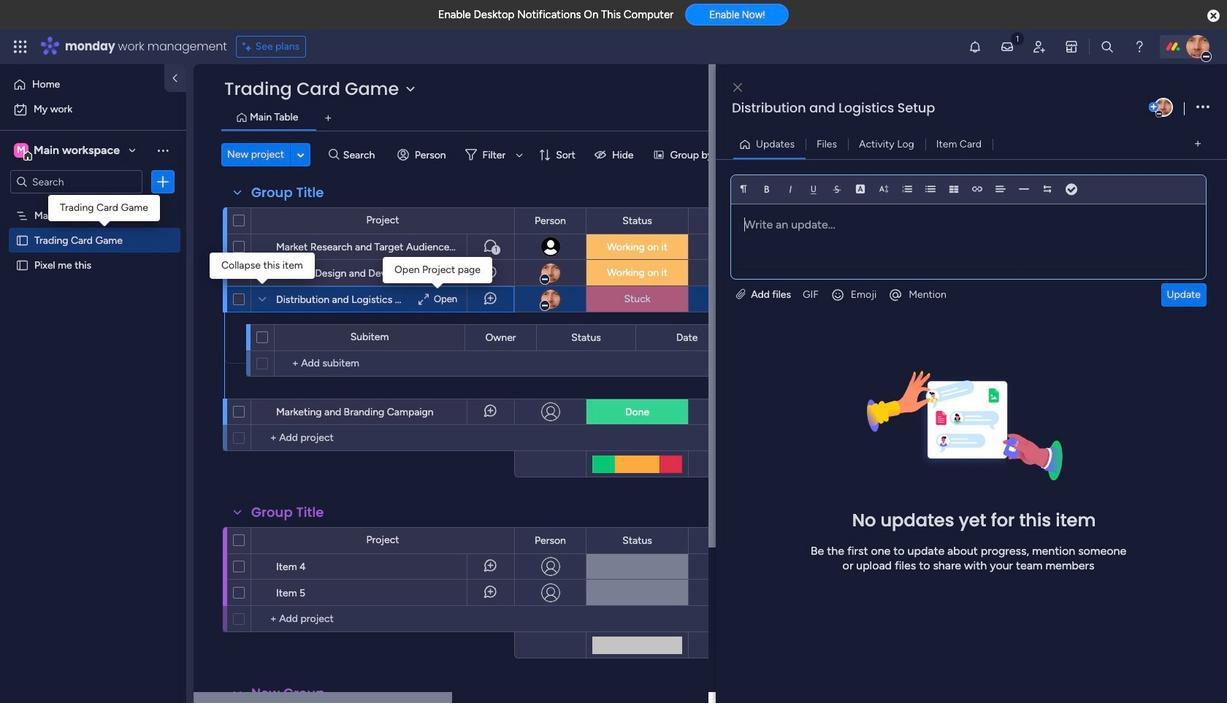 Task type: describe. For each thing, give the bounding box(es) containing it.
monday marketplace image
[[1064, 39, 1079, 54]]

2 vertical spatial option
[[0, 202, 186, 205]]

invite members image
[[1032, 39, 1047, 54]]

0 vertical spatial option
[[9, 73, 156, 96]]

2 public board image from the top
[[15, 258, 29, 272]]

dapulse close image
[[1208, 9, 1220, 23]]

workspace image
[[14, 142, 28, 159]]

angle down image
[[297, 149, 304, 160]]

select product image
[[13, 39, 28, 54]]

see plans image
[[242, 39, 255, 55]]

dapulse addbtn image
[[1149, 102, 1159, 112]]

v2 search image
[[329, 147, 340, 163]]

help image
[[1132, 39, 1147, 54]]

1. numbers image
[[902, 184, 912, 194]]

strikethrough image
[[832, 184, 842, 194]]

&bull; bullets image
[[926, 184, 936, 194]]

text color image
[[856, 184, 866, 194]]

+ Add project text field
[[259, 611, 508, 628]]

1 horizontal spatial add view image
[[1195, 139, 1201, 150]]

Search in workspace field
[[31, 174, 122, 190]]

workspace options image
[[156, 143, 170, 158]]



Task type: locate. For each thing, give the bounding box(es) containing it.
0 horizontal spatial add view image
[[325, 113, 331, 124]]

notifications image
[[968, 39, 983, 54]]

italic image
[[785, 184, 796, 194]]

table image
[[949, 184, 959, 194]]

0 vertical spatial public board image
[[15, 233, 29, 247]]

rtl ltr image
[[1043, 184, 1053, 194]]

size image
[[879, 184, 889, 194]]

options image
[[156, 175, 170, 189], [203, 228, 215, 265], [203, 255, 215, 291], [203, 281, 215, 317], [203, 393, 215, 430], [203, 548, 215, 585], [203, 575, 215, 611]]

close image
[[733, 82, 742, 93]]

update feed image
[[1000, 39, 1015, 54]]

tab
[[317, 107, 340, 130]]

None field
[[728, 99, 1146, 118], [248, 183, 328, 202], [531, 213, 570, 229], [619, 213, 656, 229], [482, 330, 520, 346], [568, 330, 605, 346], [673, 330, 702, 346], [248, 503, 328, 522], [531, 533, 570, 549], [619, 533, 656, 549], [248, 685, 329, 704], [728, 99, 1146, 118], [248, 183, 328, 202], [531, 213, 570, 229], [619, 213, 656, 229], [482, 330, 520, 346], [568, 330, 605, 346], [673, 330, 702, 346], [248, 503, 328, 522], [531, 533, 570, 549], [619, 533, 656, 549], [248, 685, 329, 704]]

public board image
[[15, 233, 29, 247], [15, 258, 29, 272]]

tab list
[[221, 107, 1198, 131]]

dapulse attachment image
[[736, 288, 746, 301]]

1 image
[[1011, 30, 1024, 46]]

line image
[[1019, 184, 1029, 194]]

format image
[[739, 184, 749, 194]]

add view image down options icon at right top
[[1195, 139, 1201, 150]]

workspace selection element
[[14, 142, 122, 161]]

list box
[[0, 200, 186, 475]]

james peterson image
[[1186, 35, 1210, 58]]

arrow down image
[[511, 146, 528, 164]]

1 vertical spatial add view image
[[1195, 139, 1201, 150]]

options image
[[1197, 98, 1210, 117]]

1 vertical spatial public board image
[[15, 258, 29, 272]]

1 public board image from the top
[[15, 233, 29, 247]]

Search field
[[340, 145, 383, 165]]

1 vertical spatial option
[[9, 98, 178, 121]]

add view image up v2 search image
[[325, 113, 331, 124]]

align image
[[996, 184, 1006, 194]]

add view image
[[325, 113, 331, 124], [1195, 139, 1201, 150]]

bold image
[[762, 184, 772, 194]]

+ Add project text field
[[259, 430, 508, 447]]

search everything image
[[1100, 39, 1115, 54]]

+ Add subitem text field
[[282, 355, 435, 373]]

checklist image
[[1066, 185, 1078, 195]]

option
[[9, 73, 156, 96], [9, 98, 178, 121], [0, 202, 186, 205]]

0 vertical spatial add view image
[[325, 113, 331, 124]]

underline image
[[809, 184, 819, 194]]

link image
[[972, 184, 983, 194]]



Task type: vqa. For each thing, say whether or not it's contained in the screenshot.
dapulse close icon at the top of the page
yes



